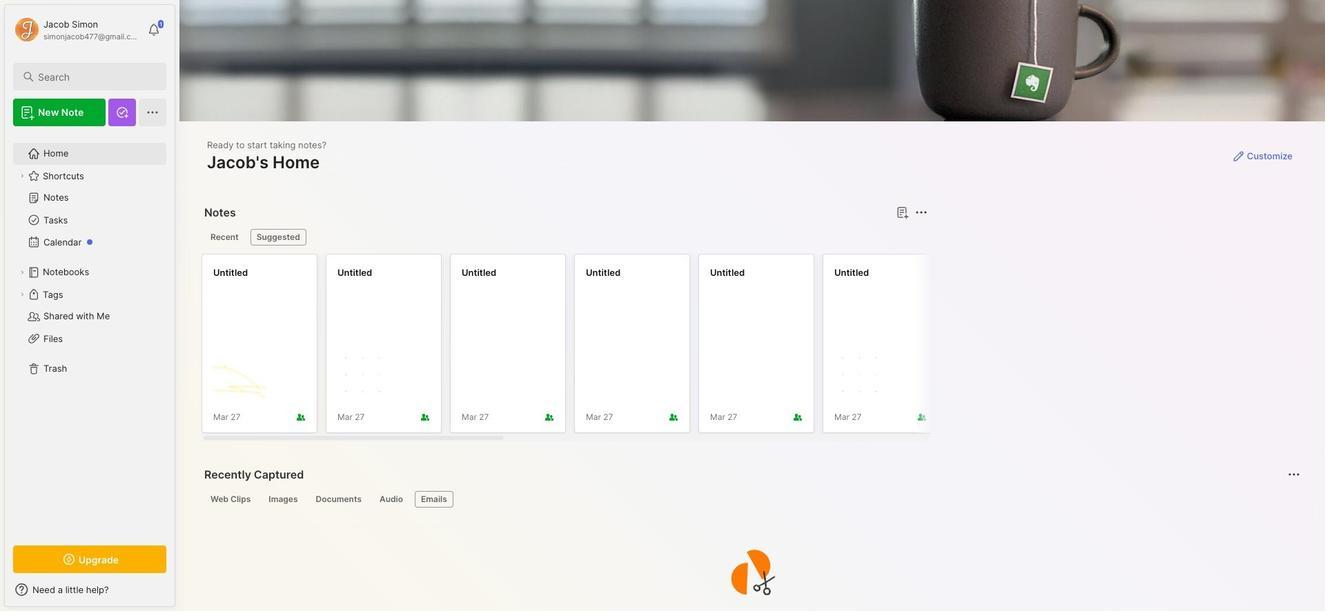 Task type: locate. For each thing, give the bounding box(es) containing it.
More actions field
[[912, 203, 931, 222], [1285, 465, 1304, 485]]

WHAT'S NEW field
[[5, 579, 175, 601]]

0 horizontal spatial thumbnail image
[[213, 350, 266, 402]]

tab list
[[204, 229, 926, 246], [204, 492, 1299, 508]]

2 tab list from the top
[[204, 492, 1299, 508]]

tab
[[204, 229, 245, 246], [250, 229, 306, 246], [204, 492, 257, 508], [263, 492, 304, 508], [310, 492, 368, 508], [373, 492, 409, 508], [415, 492, 453, 508]]

0 vertical spatial tab list
[[204, 229, 926, 246]]

more actions image
[[1286, 467, 1303, 483]]

0 vertical spatial more actions field
[[912, 203, 931, 222]]

tree inside main element
[[5, 135, 175, 534]]

1 vertical spatial tab list
[[204, 492, 1299, 508]]

thumbnail image
[[213, 350, 266, 402], [338, 350, 390, 402], [835, 350, 887, 402]]

None search field
[[38, 68, 154, 85]]

3 thumbnail image from the left
[[835, 350, 887, 402]]

1 tab list from the top
[[204, 229, 926, 246]]

main element
[[0, 0, 179, 612]]

1 horizontal spatial more actions field
[[1285, 465, 1304, 485]]

row group
[[202, 254, 1326, 442]]

tree
[[5, 135, 175, 534]]

2 horizontal spatial thumbnail image
[[835, 350, 887, 402]]

1 horizontal spatial thumbnail image
[[338, 350, 390, 402]]

Search text field
[[38, 70, 154, 84]]

none search field inside main element
[[38, 68, 154, 85]]



Task type: describe. For each thing, give the bounding box(es) containing it.
more actions image
[[913, 204, 930, 221]]

1 thumbnail image from the left
[[213, 350, 266, 402]]

2 thumbnail image from the left
[[338, 350, 390, 402]]

expand notebooks image
[[18, 269, 26, 277]]

1 vertical spatial more actions field
[[1285, 465, 1304, 485]]

Account field
[[13, 16, 141, 43]]

expand tags image
[[18, 291, 26, 299]]

0 horizontal spatial more actions field
[[912, 203, 931, 222]]



Task type: vqa. For each thing, say whether or not it's contained in the screenshot.
14th "cell" from the top
no



